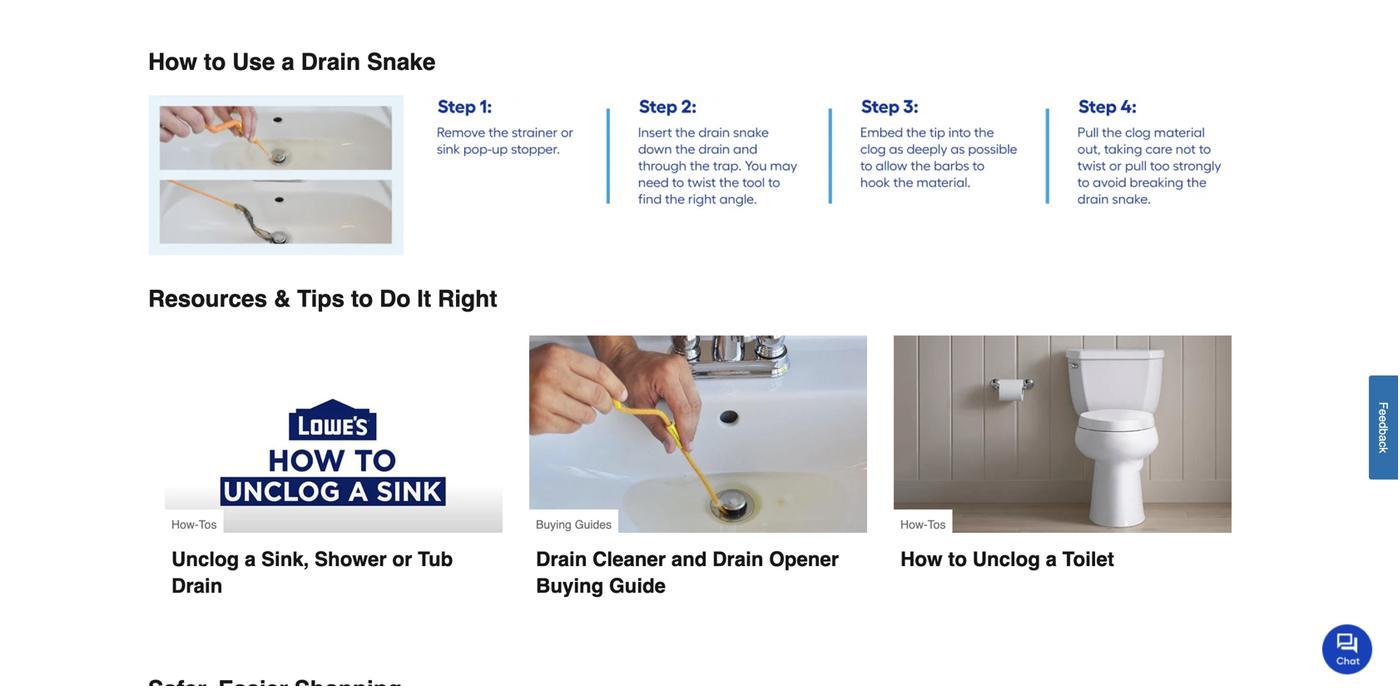 Task type: locate. For each thing, give the bounding box(es) containing it.
2 horizontal spatial to
[[949, 548, 968, 571]]

use
[[232, 49, 275, 75]]

1 horizontal spatial how-tos
[[901, 518, 946, 531]]

unclog left toilet
[[973, 548, 1041, 571]]

e up d
[[1378, 409, 1391, 415]]

1 how-tos from the left
[[172, 518, 217, 531]]

1 unclog from the left
[[172, 548, 239, 571]]

unclog
[[172, 548, 239, 571], [973, 548, 1041, 571]]

0 vertical spatial how
[[148, 49, 197, 75]]

how
[[148, 49, 197, 75], [901, 548, 943, 571]]

a left sink,
[[245, 548, 256, 571]]

toilet
[[1063, 548, 1115, 571]]

0 horizontal spatial how-tos
[[172, 518, 217, 531]]

shower
[[315, 548, 387, 571]]

2 tos from the left
[[928, 518, 946, 531]]

a up k
[[1378, 435, 1391, 441]]

resources
[[148, 286, 267, 312]]

guide
[[610, 574, 666, 597]]

1 horizontal spatial how-
[[901, 518, 928, 531]]

a
[[282, 49, 295, 75], [1378, 435, 1391, 441], [245, 548, 256, 571], [1046, 548, 1058, 571]]

2 unclog from the left
[[973, 548, 1041, 571]]

buying guides
[[536, 518, 612, 531]]

0 vertical spatial buying
[[536, 518, 572, 531]]

a inside "button"
[[1378, 435, 1391, 441]]

a right use
[[282, 49, 295, 75]]

drain inside unclog a sink, shower or tub drain
[[172, 574, 223, 597]]

1 how- from the left
[[172, 518, 199, 531]]

sink,
[[261, 548, 309, 571]]

buying down the buying guides
[[536, 574, 604, 597]]

how- for how to unclog a toilet
[[901, 518, 928, 531]]

right
[[438, 286, 498, 312]]

how-
[[172, 518, 199, 531], [901, 518, 928, 531]]

remove the strainer, insert the drain snake down the drain, embed the tip in the clog and pull out. image
[[148, 95, 1251, 259]]

1 horizontal spatial to
[[351, 286, 373, 312]]

a left toilet
[[1046, 548, 1058, 571]]

cleaner
[[593, 548, 666, 571]]

1 vertical spatial how
[[901, 548, 943, 571]]

f e e d b a c k button
[[1370, 375, 1399, 479]]

1 vertical spatial buying
[[536, 574, 604, 597]]

how to use a drain snake
[[148, 49, 436, 75]]

tips
[[297, 286, 345, 312]]

how-tos
[[172, 518, 217, 531], [901, 518, 946, 531]]

to
[[204, 49, 226, 75], [351, 286, 373, 312], [949, 548, 968, 571]]

a video demonstrating how to unclog a toilet. image
[[894, 335, 1232, 533]]

2 how- from the left
[[901, 518, 928, 531]]

0 horizontal spatial to
[[204, 49, 226, 75]]

1 horizontal spatial unclog
[[973, 548, 1041, 571]]

e up b
[[1378, 415, 1391, 422]]

or
[[393, 548, 413, 571]]

how to unclog a toilet
[[901, 548, 1115, 571]]

0 horizontal spatial tos
[[199, 518, 217, 531]]

c
[[1378, 441, 1391, 447]]

0 horizontal spatial unclog
[[172, 548, 239, 571]]

e
[[1378, 409, 1391, 415], [1378, 415, 1391, 422]]

1 tos from the left
[[199, 518, 217, 531]]

tos for how
[[928, 518, 946, 531]]

1 horizontal spatial how
[[901, 548, 943, 571]]

1 horizontal spatial tos
[[928, 518, 946, 531]]

2 how-tos from the left
[[901, 518, 946, 531]]

2 e from the top
[[1378, 415, 1391, 422]]

0 horizontal spatial how-
[[172, 518, 199, 531]]

unclog left sink,
[[172, 548, 239, 571]]

tos
[[199, 518, 217, 531], [928, 518, 946, 531]]

buying
[[536, 518, 572, 531], [536, 574, 604, 597]]

drain cleaner and drain opener buying guide
[[536, 548, 845, 597]]

drain
[[301, 49, 361, 75], [536, 548, 587, 571], [713, 548, 764, 571], [172, 574, 223, 597]]

2 vertical spatial to
[[949, 548, 968, 571]]

0 vertical spatial to
[[204, 49, 226, 75]]

2 buying from the top
[[536, 574, 604, 597]]

0 horizontal spatial how
[[148, 49, 197, 75]]

1 buying from the top
[[536, 518, 572, 531]]

buying left the guides
[[536, 518, 572, 531]]



Task type: vqa. For each thing, say whether or not it's contained in the screenshot.
2nd Hardie from left
no



Task type: describe. For each thing, give the bounding box(es) containing it.
a inside unclog a sink, shower or tub drain
[[245, 548, 256, 571]]

1 vertical spatial to
[[351, 286, 373, 312]]

snake
[[367, 49, 436, 75]]

&
[[274, 286, 291, 312]]

and
[[672, 548, 707, 571]]

tos for unclog
[[199, 518, 217, 531]]

guides
[[575, 518, 612, 531]]

how- for unclog a sink, shower or tub drain
[[172, 518, 199, 531]]

chat invite button image
[[1323, 624, 1374, 675]]

do
[[380, 286, 411, 312]]

k
[[1378, 447, 1391, 453]]

tub
[[418, 548, 453, 571]]

f
[[1378, 402, 1391, 409]]

a person using a drain stick on a sink drain. image
[[530, 335, 868, 533]]

d
[[1378, 422, 1391, 428]]

opener
[[769, 548, 839, 571]]

buying inside drain cleaner and drain opener buying guide
[[536, 574, 604, 597]]

a video about how to unclog a sink. image
[[165, 335, 503, 533]]

how-tos for unclog
[[172, 518, 217, 531]]

how-tos for how
[[901, 518, 946, 531]]

it
[[417, 286, 432, 312]]

f e e d b a c k
[[1378, 402, 1391, 453]]

how for how to use a drain snake
[[148, 49, 197, 75]]

resources & tips to do it right
[[148, 286, 498, 312]]

how for how to unclog a toilet
[[901, 548, 943, 571]]

to for how to unclog a toilet
[[949, 548, 968, 571]]

unclog a sink, shower or tub drain
[[172, 548, 459, 597]]

unclog inside unclog a sink, shower or tub drain
[[172, 548, 239, 571]]

to for how to use a drain snake
[[204, 49, 226, 75]]

b
[[1378, 428, 1391, 435]]

1 e from the top
[[1378, 409, 1391, 415]]



